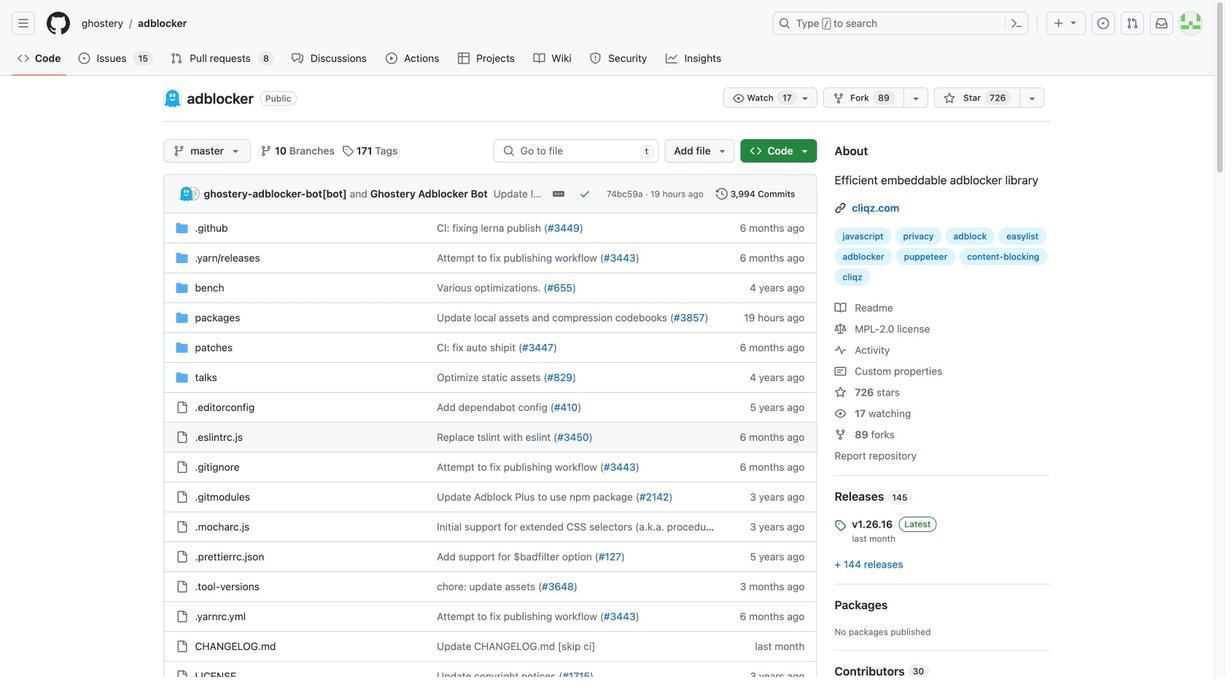 Task type: describe. For each thing, give the bounding box(es) containing it.
law image
[[835, 323, 846, 335]]

repo forked image
[[835, 429, 846, 441]]

eye image
[[733, 93, 745, 104]]

open commit details image
[[553, 188, 564, 200]]

triangle down image for second git branch icon from right
[[230, 145, 241, 157]]

726 users starred this repository element
[[985, 90, 1011, 105]]

comment discussion image
[[292, 53, 303, 64]]

star image
[[835, 387, 846, 398]]

3 directory image from the top
[[176, 282, 188, 294]]

git pull request image for issue opened icon
[[171, 53, 182, 64]]

Go to file text field
[[520, 140, 634, 162]]

homepage image
[[47, 12, 70, 35]]

notifications image
[[1156, 18, 1167, 29]]

triangle down image
[[1068, 16, 1079, 28]]

history image
[[716, 188, 728, 200]]

2 triangle down image from the left
[[717, 145, 728, 157]]

see your forks of this repository image
[[910, 93, 922, 104]]

table image
[[458, 53, 469, 64]]

add this repository to a list image
[[1026, 93, 1038, 104]]

5 directory image from the top
[[176, 342, 188, 354]]

4 directory image from the top
[[176, 312, 188, 324]]

plus image
[[1053, 17, 1065, 29]]



Task type: vqa. For each thing, say whether or not it's contained in the screenshot.
Docker
no



Task type: locate. For each thing, give the bounding box(es) containing it.
0 horizontal spatial code image
[[18, 53, 29, 64]]

0 horizontal spatial git branch image
[[173, 145, 185, 157]]

2 directory image from the top
[[176, 252, 188, 264]]

1 vertical spatial code image
[[750, 145, 762, 157]]

git pull request image left notifications icon
[[1127, 18, 1138, 29]]

check image
[[579, 188, 591, 200]]

ghostery adblocker bot[bot] image
[[179, 187, 194, 201]]

search image
[[503, 145, 515, 157]]

shield image
[[590, 53, 601, 64]]

1 horizontal spatial tag image
[[835, 520, 846, 532]]

graph image
[[666, 53, 677, 64]]

repo forked image
[[833, 93, 844, 104]]

0 horizontal spatial tag image
[[342, 145, 353, 157]]

command palette image
[[1011, 18, 1022, 29]]

book image
[[533, 53, 545, 64]]

triangle down image
[[230, 145, 241, 157], [717, 145, 728, 157], [799, 145, 810, 157]]

1 horizontal spatial git pull request image
[[1127, 18, 1138, 29]]

pulse image
[[835, 345, 846, 356]]

tag image
[[342, 145, 353, 157], [835, 520, 846, 532]]

note image
[[835, 366, 846, 377]]

code image
[[18, 53, 29, 64], [750, 145, 762, 157]]

0 horizontal spatial triangle down image
[[230, 145, 241, 157]]

issue opened image
[[1097, 18, 1109, 29]]

1 vertical spatial tag image
[[835, 520, 846, 532]]

issue opened image
[[78, 53, 90, 64]]

2 git branch image from the left
[[260, 145, 272, 157]]

0 horizontal spatial git pull request image
[[171, 53, 182, 64]]

1 horizontal spatial code image
[[750, 145, 762, 157]]

0 vertical spatial code image
[[18, 53, 29, 64]]

3 triangle down image from the left
[[799, 145, 810, 157]]

6 directory image from the top
[[176, 372, 188, 384]]

0 vertical spatial tag image
[[342, 145, 353, 157]]

eye image
[[835, 408, 846, 420]]

triangle down image for code "icon" to the right
[[799, 145, 810, 157]]

book image
[[835, 302, 846, 314]]

1 horizontal spatial triangle down image
[[717, 145, 728, 157]]

git pull request image for issue opened image
[[1127, 18, 1138, 29]]

1 git branch image from the left
[[173, 145, 185, 157]]

link image
[[835, 202, 846, 214]]

star image
[[943, 93, 955, 104]]

list
[[76, 12, 764, 35]]

git pull request image up owner avatar
[[171, 53, 182, 64]]

1 horizontal spatial git branch image
[[260, 145, 272, 157]]

play image
[[386, 53, 397, 64]]

owner avatar image
[[164, 90, 181, 107]]

1 directory image from the top
[[176, 222, 188, 234]]

1 vertical spatial git pull request image
[[171, 53, 182, 64]]

2 horizontal spatial triangle down image
[[799, 145, 810, 157]]

git branch image
[[173, 145, 185, 157], [260, 145, 272, 157]]

1 triangle down image from the left
[[230, 145, 241, 157]]

directory image
[[176, 222, 188, 234], [176, 252, 188, 264], [176, 282, 188, 294], [176, 312, 188, 324], [176, 342, 188, 354], [176, 372, 188, 384]]

git pull request image
[[1127, 18, 1138, 29], [171, 53, 182, 64]]

0 vertical spatial git pull request image
[[1127, 18, 1138, 29]]



